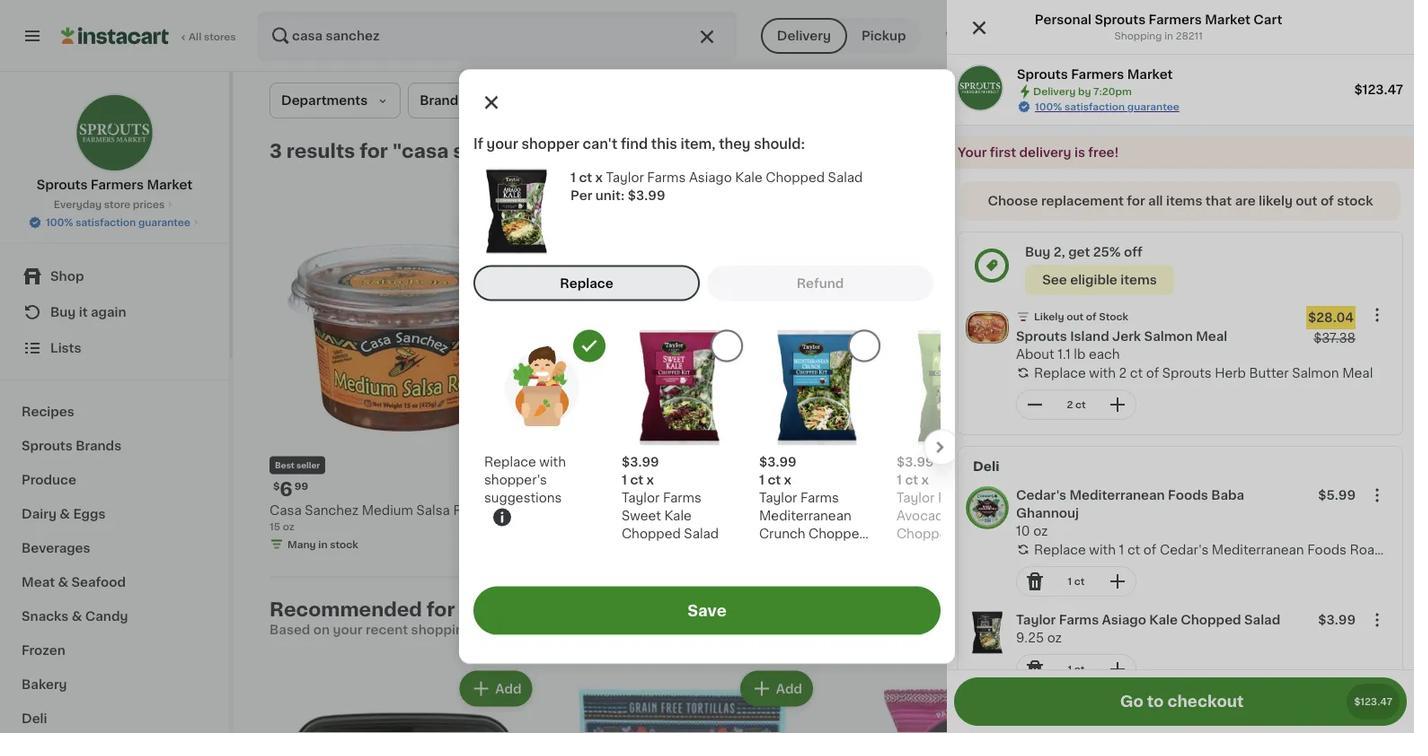 Task type: describe. For each thing, give the bounding box(es) containing it.
$3.99 down roasted at the bottom of the page
[[1318, 615, 1356, 627]]

chopped for $3.99 1 ct x taylor farms avocado ranch chopped salad kit
[[897, 528, 956, 541]]

& for snacks
[[72, 611, 82, 623]]

nsored
[[1334, 604, 1378, 617]]

530
[[971, 29, 998, 42]]

medium
[[362, 504, 413, 517]]

1 horizontal spatial out
[[1296, 195, 1318, 208]]

decrement quantity of sprouts island jerk salmon meal image
[[1024, 394, 1046, 416]]

sprouts inside personal sprouts farmers market cart shopping in 28211
[[1095, 13, 1146, 26]]

casa for pico
[[831, 504, 863, 517]]

produce
[[22, 474, 76, 487]]

salad for $3.99 1 ct x taylor farms avocado ranch chopped salad kit
[[959, 528, 994, 541]]

shop link
[[11, 259, 218, 295]]

ct left increment quantity of taylor farms asiago kale chopped salad icon
[[1074, 665, 1085, 675]]

delivery
[[1019, 146, 1071, 159]]

1 vertical spatial cedar's
[[1160, 544, 1209, 557]]

0 horizontal spatial sprouts farmers market
[[37, 179, 192, 191]]

recipes
[[22, 406, 74, 419]]

see eligible items button
[[1025, 265, 1174, 296]]

sanchez for pico
[[866, 504, 920, 517]]

$3.99 for taylor farms sweet kale chopped salad
[[622, 456, 659, 469]]

refund button
[[707, 266, 933, 302]]

produce link
[[11, 464, 218, 498]]

your
[[958, 146, 987, 159]]

$3.99 inside 1 ct x taylor farms asiago kale chopped salad per unit: $3.99
[[628, 189, 665, 202]]

lists
[[50, 342, 81, 355]]

many in stock
[[287, 540, 358, 550]]

prices
[[133, 200, 165, 210]]

sprouts inside 'link'
[[37, 179, 88, 191]]

refund
[[797, 277, 844, 290]]

with for 2
[[1089, 367, 1116, 380]]

of right likely
[[1321, 195, 1334, 208]]

go
[[1120, 695, 1144, 710]]

shopping
[[411, 624, 472, 637]]

cart
[[1254, 13, 1282, 26]]

$3.99 1 ct x taylor farms avocado ranch chopped salad kit
[[897, 456, 995, 559]]

out inside coupon-wrapper element
[[1067, 312, 1084, 322]]

billingsley
[[1001, 29, 1073, 42]]

shop
[[50, 270, 84, 283]]

seller for 6
[[577, 462, 601, 470]]

sanchez for medium
[[305, 504, 359, 517]]

for for "casa
[[360, 141, 388, 160]]

save
[[687, 604, 727, 619]]

ct inside the $3.99 1 ct x taylor farms sweet kale chopped salad
[[630, 474, 643, 487]]

product group containing cedar's mediterranean foods baba ghannouj
[[959, 480, 1414, 605]]

likely
[[1034, 312, 1064, 322]]

market inside personal sprouts farmers market cart shopping in 28211
[[1205, 13, 1251, 26]]

coupon-wrapper element
[[959, 233, 1402, 428]]

sanchez inside 6 casa sanchez mild salsa roja
[[586, 504, 639, 517]]

x for $3.99 1 ct x taylor farms mediterranean crunch chopped salad kit
[[784, 474, 791, 487]]

1 inside the $3.99 1 ct x taylor farms sweet kale chopped salad
[[622, 474, 627, 487]]

1 $123.47 from the top
[[1354, 84, 1403, 96]]

gallo
[[976, 504, 1008, 517]]

best seller for casa
[[275, 462, 320, 470]]

salmon inside sprouts island jerk salmon meal about 1.1 lb each
[[1144, 331, 1193, 343]]

chopped for $3.99 1 ct x taylor farms sweet kale chopped salad
[[622, 528, 681, 541]]

1 horizontal spatial delivery
[[1033, 87, 1076, 97]]

2 $123.47 from the top
[[1354, 698, 1393, 707]]

1 horizontal spatial sprouts farmers market
[[1017, 68, 1173, 81]]

eligible
[[1070, 274, 1117, 287]]

see
[[1042, 274, 1067, 287]]

mediterranean inside cedar's mediterranean foods baba ghannouj 10 oz
[[1069, 490, 1165, 502]]

buy it again link
[[11, 295, 218, 331]]

1 vertical spatial 2
[[1067, 400, 1073, 410]]

guarantee inside button
[[138, 218, 190, 228]]

on
[[313, 624, 330, 637]]

deli link
[[11, 703, 218, 734]]

butter
[[1249, 367, 1289, 380]]

$3.99 for taylor farms mediterranean crunch chopped salad kit
[[759, 456, 797, 469]]

taylor inside 1 ct x taylor farms asiago kale chopped salad per unit: $3.99
[[606, 171, 644, 184]]

cedar's mediterranean foods baba ghannouj image
[[966, 487, 1009, 530]]

replace for replace with 2 ct of sprouts herb butter salmon meal
[[1034, 367, 1086, 380]]

delivery by 7:20pm inside "link"
[[1163, 29, 1297, 42]]

1 horizontal spatial foods
[[1307, 544, 1347, 557]]

100% inside button
[[46, 218, 73, 228]]

6 inside 6 casa sanchez mild salsa roja
[[560, 481, 573, 500]]

best for 6
[[556, 462, 575, 470]]

0 vertical spatial items
[[1166, 195, 1202, 208]]

avocado
[[897, 510, 952, 523]]

$37.38
[[1314, 332, 1356, 345]]

buy for buy it again
[[50, 306, 76, 319]]

$28.04 $37.38
[[1308, 312, 1356, 345]]

farms for $3.99 1 ct x taylor farms mediterranean crunch chopped salad kit
[[800, 492, 839, 505]]

& for meat
[[58, 577, 68, 589]]

ct inside $3.99 1 ct x taylor farms mediterranean crunch chopped salad kit
[[768, 474, 781, 487]]

cedar's mediterranean foods baba ghannouj button
[[1016, 487, 1297, 523]]

taylor farms asiago kale chopped salad button
[[1016, 612, 1297, 630]]

1 ct x  taylor farms mediterranean crunch chopped salad kit - slide 3 of 11 group
[[759, 330, 880, 559]]

lb
[[1074, 349, 1086, 361]]

activity
[[475, 624, 524, 637]]

sprouts left herb
[[1162, 367, 1212, 380]]

sprouts island jerk salmon meal button
[[1016, 328, 1297, 346]]

$3.99 1 ct x taylor farms mediterranean crunch chopped salad kit
[[759, 456, 868, 559]]

is
[[1074, 146, 1085, 159]]

all stores
[[189, 32, 236, 42]]

delivery button
[[761, 18, 847, 54]]

all
[[1148, 195, 1163, 208]]

delivery inside "link"
[[1163, 29, 1221, 42]]

best seller for 6
[[556, 462, 601, 470]]

dairy & eggs
[[22, 508, 105, 521]]

casa for medium
[[270, 504, 302, 517]]

if your shopper can't find this item, they should:
[[473, 138, 805, 151]]

1 vertical spatial delivery by 7:20pm
[[1033, 87, 1132, 97]]

snacks & candy
[[22, 611, 128, 623]]

6 casa sanchez mild salsa roja
[[550, 481, 737, 517]]

about
[[1016, 349, 1054, 361]]

3 results for "casa sanchez"
[[270, 141, 546, 160]]

meal inside sprouts island jerk salmon meal about 1.1 lb each
[[1196, 331, 1227, 343]]

of down cedar's mediterranean foods baba ghannouj 10 oz in the bottom right of the page
[[1144, 544, 1157, 557]]

0 vertical spatial guarantee
[[1127, 102, 1179, 112]]

with for 1
[[1089, 544, 1116, 557]]

2 vertical spatial for
[[427, 601, 455, 620]]

15 inside casa sanchez medium salsa roja 15 oz
[[270, 522, 280, 532]]

again
[[91, 306, 126, 319]]

unit:
[[595, 189, 625, 202]]

mediterranean for $3.99 1 ct x taylor farms mediterranean crunch chopped salad kit
[[759, 510, 851, 523]]

all stores link
[[61, 11, 237, 61]]

sprouts down recipes
[[22, 440, 73, 453]]

sprouts farmers market logo image
[[75, 93, 154, 172]]

mild
[[643, 504, 669, 517]]

1 ct for the remove taylor farms asiago kale chopped salad 'image'
[[1068, 665, 1085, 675]]

mediterranean for replace with 1 ct of cedar's mediterranean foods roasted r
[[1212, 544, 1304, 557]]

$ 6 99
[[273, 481, 308, 500]]

10
[[1016, 526, 1030, 538]]

sanchez"
[[453, 141, 546, 160]]

1 ct x  taylor farms sweet kale chopped salad - slide 2 of 11 group
[[622, 330, 743, 551]]

asiago inside 1 ct x taylor farms asiago kale chopped salad per unit: $3.99
[[689, 171, 732, 184]]

sprouts inside sprouts island jerk salmon meal about 1.1 lb each
[[1016, 331, 1067, 343]]

cedar's mediterranean foods baba ghannouj 10 oz
[[1016, 490, 1244, 538]]

of up island
[[1086, 312, 1097, 322]]

best for casa
[[275, 462, 295, 470]]

1 vertical spatial your
[[333, 624, 362, 637]]

choose
[[988, 195, 1038, 208]]

it
[[79, 306, 88, 319]]

ct left increment quantity of cedar's mediterranean foods baba ghannouj icon
[[1074, 577, 1085, 587]]

increment quantity of cedar's mediterranean foods baba ghannouj image
[[1107, 571, 1128, 593]]

1 vertical spatial salmon
[[1292, 367, 1339, 380]]

salad for $3.99 1 ct x taylor farms sweet kale chopped salad
[[684, 528, 719, 541]]

your first delivery is free!
[[958, 146, 1119, 159]]

see eligible items
[[1042, 274, 1157, 287]]

herb
[[1215, 367, 1246, 380]]

replace with shopper's suggestions
[[484, 456, 566, 505]]

product group containing taylor farms asiago kale chopped salad
[[959, 605, 1402, 693]]

delivery by 7:20pm link
[[1134, 25, 1297, 47]]

chopped for $3.99 1 ct x taylor farms mediterranean crunch chopped salad kit
[[809, 528, 868, 541]]

buy 2, get 25% off
[[1025, 246, 1143, 259]]

oz inside casa sanchez pico de gallo chunky salsa 15 oz
[[844, 522, 856, 532]]

snacks
[[22, 611, 69, 623]]

save button
[[473, 587, 941, 636]]

ct down sprouts island jerk salmon meal about 1.1 lb each
[[1130, 367, 1143, 380]]

instacart logo image
[[61, 25, 169, 47]]

taylor for $3.99 1 ct x taylor farms sweet kale chopped salad
[[622, 492, 660, 505]]

kit for $3.99 1 ct x taylor farms avocado ranch chopped salad kit
[[897, 546, 914, 559]]

personal sprouts farmers market cart shopping in 28211
[[1035, 13, 1282, 41]]

likely
[[1259, 195, 1293, 208]]

farms for $3.99 1 ct x taylor farms avocado ranch chopped salad kit
[[938, 492, 976, 505]]

remove cedar's mediterranean foods baba ghannouj image
[[1024, 571, 1046, 593]]

stores
[[204, 32, 236, 42]]

off
[[1124, 246, 1143, 259]]

go to checkout
[[1120, 695, 1244, 710]]

0 vertical spatial satisfaction
[[1065, 102, 1125, 112]]

530 billingsley road button
[[942, 11, 1113, 61]]

sprouts farmers market image
[[958, 66, 1003, 111]]

1 right the remove taylor farms asiago kale chopped salad 'image'
[[1068, 665, 1072, 675]]

all
[[189, 32, 201, 42]]

sprouts down 530 billingsley road
[[1017, 68, 1068, 81]]

beverages
[[22, 543, 90, 555]]

asiago inside taylor farms asiago kale chopped salad 9.25 oz
[[1102, 615, 1146, 627]]

1 inside $3.99 1 ct x taylor farms mediterranean crunch chopped salad kit
[[759, 474, 765, 487]]

1 ct for remove cedar's mediterranean foods baba ghannouj image
[[1068, 577, 1085, 587]]

1 horizontal spatial 100% satisfaction guarantee
[[1035, 102, 1179, 112]]

remove taylor farms asiago kale chopped salad image
[[1024, 659, 1046, 681]]

replace button
[[473, 266, 700, 302]]

everyday store prices
[[54, 200, 165, 210]]

7:20pm inside "link"
[[1245, 29, 1297, 42]]

0 horizontal spatial 7:20pm
[[1093, 87, 1132, 97]]

likely out of stock
[[1034, 312, 1128, 322]]

ct inside 1 ct x taylor farms asiago kale chopped salad per unit: $3.99
[[579, 171, 592, 184]]

next items image
[[928, 430, 952, 466]]

dairy & eggs link
[[11, 498, 218, 532]]

crunch
[[759, 528, 805, 541]]

0 vertical spatial 100%
[[1035, 102, 1062, 112]]



Task type: vqa. For each thing, say whether or not it's contained in the screenshot.
DIRECTLY
no



Task type: locate. For each thing, give the bounding box(es) containing it.
best seller up suggestions
[[556, 462, 601, 470]]

based on your recent shopping activity
[[270, 624, 524, 637]]

0 horizontal spatial out
[[1067, 312, 1084, 322]]

1 sanchez from the left
[[305, 504, 359, 517]]

1 horizontal spatial 15
[[831, 522, 842, 532]]

out up island
[[1067, 312, 1084, 322]]

0 horizontal spatial your
[[333, 624, 362, 637]]

roja right mild
[[709, 504, 737, 517]]

based
[[270, 624, 310, 637]]

$3.99
[[628, 189, 665, 202], [622, 456, 659, 469], [759, 456, 797, 469], [897, 456, 934, 469], [1318, 615, 1356, 627]]

0 vertical spatial sprouts farmers market
[[1017, 68, 1173, 81]]

chopped right crunch
[[809, 528, 868, 541]]

oz inside cedar's mediterranean foods baba ghannouj 10 oz
[[1033, 526, 1048, 538]]

sanchez
[[305, 504, 359, 517], [586, 504, 639, 517], [866, 504, 920, 517]]

1 vertical spatial 7:20pm
[[1093, 87, 1132, 97]]

in inside product group
[[318, 540, 328, 550]]

1
[[570, 171, 576, 184], [622, 474, 627, 487], [759, 474, 765, 487], [897, 474, 902, 487], [1119, 544, 1124, 557], [1068, 577, 1072, 587], [1068, 665, 1072, 675]]

0 vertical spatial 7:20pm
[[1245, 29, 1297, 42]]

0 vertical spatial kale
[[735, 171, 762, 184]]

0 horizontal spatial 15
[[270, 522, 280, 532]]

increment quantity of sprouts island jerk salmon meal image
[[1107, 394, 1128, 416]]

$5.99
[[1318, 490, 1356, 502]]

everyday
[[54, 200, 102, 210]]

kit down 'avocado'
[[897, 546, 914, 559]]

ct up 'avocado'
[[905, 474, 918, 487]]

kit inside $3.99 1 ct x taylor farms mediterranean crunch chopped salad kit
[[797, 546, 814, 559]]

can't
[[583, 138, 617, 151]]

salsa inside casa sanchez pico de gallo chunky salsa 15 oz
[[1063, 504, 1097, 517]]

taylor farms asiago kale chopped salad image
[[966, 612, 1009, 655]]

2 roja from the left
[[709, 504, 737, 517]]

product group containing 6
[[270, 205, 536, 556]]

spo
[[1309, 604, 1334, 617]]

0 horizontal spatial delivery
[[777, 30, 831, 42]]

$3.99 for taylor farms avocado ranch chopped salad kit
[[897, 456, 934, 469]]

sprouts farmers market link
[[37, 93, 192, 194]]

1 15 from the left
[[270, 522, 280, 532]]

option group inside save dialog
[[473, 266, 941, 302]]

1 horizontal spatial salmon
[[1292, 367, 1339, 380]]

1 vertical spatial asiago
[[1102, 615, 1146, 627]]

items down off
[[1121, 274, 1157, 287]]

taylor inside $3.99 1 ct x taylor farms mediterranean crunch chopped salad kit
[[759, 492, 797, 505]]

best up $
[[275, 462, 295, 470]]

0 horizontal spatial kit
[[797, 546, 814, 559]]

guarantee down shopping
[[1127, 102, 1179, 112]]

Taylor Farms Sweet Kale Chopped Salad checkbox
[[711, 330, 743, 363]]

salsa right chunky
[[1063, 504, 1097, 517]]

chopped inside $3.99 1 ct x taylor farms mediterranean crunch chopped salad kit
[[809, 528, 868, 541]]

1 casa from the left
[[270, 504, 302, 517]]

farms inside 1 ct x taylor farms asiago kale chopped salad per unit: $3.99
[[647, 171, 686, 184]]

$3.99 up 6 casa sanchez mild salsa roja
[[622, 456, 659, 469]]

2 vertical spatial market
[[147, 179, 192, 191]]

replace with 1 ct of cedar's mediterranean foods roasted r
[[1034, 544, 1414, 557]]

7:20pm up 100% satisfaction guarantee link
[[1093, 87, 1132, 97]]

are
[[1235, 195, 1256, 208]]

1 right remove cedar's mediterranean foods baba ghannouj image
[[1068, 577, 1072, 587]]

$3.99 up crunch
[[759, 456, 797, 469]]

salmon right jerk at top right
[[1144, 331, 1193, 343]]

replacement
[[1041, 195, 1124, 208]]

your right if
[[487, 138, 518, 151]]

2 horizontal spatial sanchez
[[866, 504, 920, 517]]

sanchez left pico
[[866, 504, 920, 517]]

product group
[[270, 205, 536, 556], [831, 205, 1097, 534], [270, 668, 536, 734], [550, 668, 817, 734], [831, 668, 1097, 734], [1112, 668, 1378, 734]]

farms inside the $3.99 1 ct x taylor farms sweet kale chopped salad
[[663, 492, 702, 505]]

2 horizontal spatial casa
[[831, 504, 863, 517]]

mediterranean up crunch
[[759, 510, 851, 523]]

market
[[1205, 13, 1251, 26], [1127, 68, 1173, 81], [147, 179, 192, 191]]

1 vertical spatial meal
[[1342, 367, 1373, 380]]

taylor up unit:
[[606, 171, 644, 184]]

in right many
[[318, 540, 328, 550]]

2 best seller from the left
[[556, 462, 601, 470]]

replace for replace with 1 ct of cedar's mediterranean foods roasted r
[[1034, 544, 1086, 557]]

kale down they
[[735, 171, 762, 184]]

out
[[1296, 195, 1318, 208], [1067, 312, 1084, 322]]

meal up replace with 2 ct of sprouts herb butter salmon meal
[[1196, 331, 1227, 343]]

roja inside 6 casa sanchez mild salsa roja
[[709, 504, 737, 517]]

kale inside 1 ct x taylor farms asiago kale chopped salad per unit: $3.99
[[735, 171, 762, 184]]

cedar's inside cedar's mediterranean foods baba ghannouj 10 oz
[[1016, 490, 1066, 502]]

1 horizontal spatial 2
[[1119, 367, 1127, 380]]

sprouts
[[1095, 13, 1146, 26], [1017, 68, 1068, 81], [37, 179, 88, 191], [1016, 331, 1067, 343], [1162, 367, 1212, 380], [22, 440, 73, 453]]

100%
[[1035, 102, 1062, 112], [46, 218, 73, 228]]

0 vertical spatial market
[[1205, 13, 1251, 26]]

replace inside coupon-wrapper element
[[1034, 367, 1086, 380]]

100% satisfaction guarantee inside button
[[46, 218, 190, 228]]

per
[[570, 189, 592, 202]]

salad for $3.99 1 ct x taylor farms mediterranean crunch chopped salad kit
[[759, 546, 794, 559]]

dairy
[[22, 508, 57, 521]]

1 ct x taylor farms asiago kale chopped salad per unit: $3.99
[[570, 171, 863, 202]]

sprouts farmers market
[[1017, 68, 1173, 81], [37, 179, 192, 191]]

chopped inside taylor farms asiago kale chopped salad 9.25 oz
[[1181, 615, 1241, 627]]

meat & seafood
[[22, 577, 126, 589]]

stock down casa sanchez medium salsa roja 15 oz
[[330, 540, 358, 550]]

0 horizontal spatial deli
[[22, 713, 47, 726]]

1 ct left increment quantity of cedar's mediterranean foods baba ghannouj icon
[[1068, 577, 1085, 587]]

for left "all"
[[1127, 195, 1145, 208]]

1 vertical spatial by
[[1078, 87, 1091, 97]]

oz inside casa sanchez medium salsa roja 15 oz
[[283, 522, 295, 532]]

2 6 from the left
[[560, 481, 573, 500]]

sanchez inside casa sanchez pico de gallo chunky salsa 15 oz
[[866, 504, 920, 517]]

sanchez left mild
[[586, 504, 639, 517]]

3 product group from the top
[[959, 605, 1402, 693]]

1 product group from the top
[[959, 299, 1402, 428]]

replace for replace
[[560, 277, 613, 290]]

taylor
[[606, 171, 644, 184], [622, 492, 660, 505], [759, 492, 797, 505], [897, 492, 935, 505], [1016, 615, 1056, 627]]

1 ct
[[1068, 577, 1085, 587], [1068, 665, 1085, 675]]

Taylor Farms Mediterranean Crunch Chopped Salad Kit checkbox
[[848, 330, 880, 363]]

taylor up 'avocado'
[[897, 492, 935, 505]]

with inside replace with shopper's suggestions
[[539, 456, 566, 469]]

if
[[473, 138, 483, 151]]

1 up increment quantity of cedar's mediterranean foods baba ghannouj icon
[[1119, 544, 1124, 557]]

0 vertical spatial $123.47
[[1354, 84, 1403, 96]]

market left cart
[[1205, 13, 1251, 26]]

buy inside coupon-wrapper element
[[1025, 246, 1051, 259]]

salad inside taylor farms asiago kale chopped salad 9.25 oz
[[1244, 615, 1280, 627]]

deli
[[973, 461, 999, 473], [22, 713, 47, 726]]

1 vertical spatial out
[[1067, 312, 1084, 322]]

2 sanchez from the left
[[586, 504, 639, 517]]

stock
[[1337, 195, 1373, 208], [330, 540, 358, 550]]

brands
[[76, 440, 121, 453]]

oz right 10
[[1033, 526, 1048, 538]]

cedar's up chunky
[[1016, 490, 1066, 502]]

$3.99 1 ct x taylor farms sweet kale chopped salad
[[622, 456, 719, 541]]

$3.99 inside the $3.99 1 ct x taylor farms sweet kale chopped salad
[[622, 456, 659, 469]]

market down shopping
[[1127, 68, 1173, 81]]

1 vertical spatial kale
[[664, 510, 692, 523]]

1 horizontal spatial best seller
[[556, 462, 601, 470]]

1 roja from the left
[[453, 504, 481, 517]]

replace inside button
[[560, 277, 613, 290]]

oz up many
[[283, 522, 295, 532]]

1 best seller from the left
[[275, 462, 320, 470]]

buy left it
[[50, 306, 76, 319]]

0 vertical spatial asiago
[[689, 171, 732, 184]]

add button inside product group
[[461, 210, 531, 243]]

9.25
[[1016, 632, 1044, 645]]

1 up 'per'
[[570, 171, 576, 184]]

1 salsa from the left
[[416, 504, 450, 517]]

oz inside taylor farms asiago kale chopped salad 9.25 oz
[[1047, 632, 1062, 645]]

out right likely
[[1296, 195, 1318, 208]]

sprouts up shopping
[[1095, 13, 1146, 26]]

1 vertical spatial sprouts farmers market
[[37, 179, 192, 191]]

0 horizontal spatial foods
[[1168, 490, 1208, 502]]

0 horizontal spatial salsa
[[416, 504, 450, 517]]

15
[[270, 522, 280, 532], [831, 522, 842, 532]]

100% up delivery
[[1035, 102, 1062, 112]]

1 vertical spatial foods
[[1307, 544, 1347, 557]]

casa inside 6 casa sanchez mild salsa roja
[[550, 504, 582, 517]]

roja left suggestions
[[453, 504, 481, 517]]

salad inside the $3.99 1 ct x taylor farms sweet kale chopped salad
[[684, 528, 719, 541]]

sprouts farmers market up everyday store prices link
[[37, 179, 192, 191]]

increment quantity of taylor farms asiago kale chopped salad image
[[1107, 659, 1128, 681]]

1 vertical spatial buy
[[50, 306, 76, 319]]

asiago down increment quantity of cedar's mediterranean foods baba ghannouj icon
[[1102, 615, 1146, 627]]

& left eggs
[[60, 508, 70, 521]]

casa inside casa sanchez pico de gallo chunky salsa 15 oz
[[831, 504, 863, 517]]

farms inside $3.99 1 ct x taylor farms mediterranean crunch chopped salad kit
[[800, 492, 839, 505]]

guarantee
[[1127, 102, 1179, 112], [138, 218, 190, 228]]

2 horizontal spatial mediterranean
[[1212, 544, 1304, 557]]

0 horizontal spatial farmers
[[91, 179, 144, 191]]

0 horizontal spatial satisfaction
[[76, 218, 136, 228]]

that
[[1205, 195, 1232, 208]]

1 inside $3.99 1 ct x taylor farms avocado ranch chopped salad kit
[[897, 474, 902, 487]]

in left 28211
[[1165, 31, 1173, 41]]

0 horizontal spatial salmon
[[1144, 331, 1193, 343]]

replace down ghannouj
[[1034, 544, 1086, 557]]

they
[[719, 138, 751, 151]]

$3.99 inside $3.99 1 ct x taylor farms avocado ranch chopped salad kit
[[897, 456, 934, 469]]

0 horizontal spatial best
[[275, 462, 295, 470]]

0 vertical spatial in
[[1165, 31, 1173, 41]]

2 best from the left
[[556, 462, 575, 470]]

farms for $3.99 1 ct x taylor farms sweet kale chopped salad
[[663, 492, 702, 505]]

seafood
[[71, 577, 126, 589]]

1 horizontal spatial buy
[[1025, 246, 1051, 259]]

casa left 'avocado'
[[831, 504, 863, 517]]

0 horizontal spatial items
[[1121, 274, 1157, 287]]

x up unit:
[[595, 171, 603, 184]]

ct
[[579, 171, 592, 184], [1130, 367, 1143, 380], [1075, 400, 1086, 410], [630, 474, 643, 487], [768, 474, 781, 487], [905, 474, 918, 487], [1127, 544, 1140, 557], [1074, 577, 1085, 587], [1074, 665, 1085, 675]]

for
[[360, 141, 388, 160], [1127, 195, 1145, 208], [427, 601, 455, 620]]

salsa inside 6 casa sanchez mild salsa roja
[[673, 504, 706, 517]]

1 ct right the remove taylor farms asiago kale chopped salad 'image'
[[1068, 665, 1085, 675]]

delivery by 7:20pm
[[1163, 29, 1297, 42], [1033, 87, 1132, 97]]

replace down 1.1 on the top of page
[[1034, 367, 1086, 380]]

2 vertical spatial mediterranean
[[1212, 544, 1304, 557]]

casa sanchez medium salsa roja 15 oz
[[270, 504, 481, 532]]

7:20pm down cart
[[1245, 29, 1297, 42]]

foods left baba
[[1168, 490, 1208, 502]]

2 horizontal spatial market
[[1205, 13, 1251, 26]]

taylor up crunch
[[759, 492, 797, 505]]

product group
[[959, 299, 1402, 428], [959, 480, 1414, 605], [959, 605, 1402, 693]]

x inside $3.99 1 ct x taylor farms mediterranean crunch chopped salad kit
[[784, 474, 791, 487]]

farmers inside 'link'
[[91, 179, 144, 191]]

kale
[[735, 171, 762, 184], [664, 510, 692, 523], [1149, 615, 1178, 627]]

salad inside $3.99 1 ct x taylor farms avocado ranch chopped salad kit
[[959, 528, 994, 541]]

taylor inside taylor farms asiago kale chopped salad 9.25 oz
[[1016, 615, 1056, 627]]

0 horizontal spatial asiago
[[689, 171, 732, 184]]

market inside 'link'
[[147, 179, 192, 191]]

seller for casa
[[296, 462, 320, 470]]

2 salsa from the left
[[673, 504, 706, 517]]

salad inside $3.99 1 ct x taylor farms mediterranean crunch chopped salad kit
[[759, 546, 794, 559]]

1 horizontal spatial satisfaction
[[1065, 102, 1125, 112]]

0 vertical spatial farmers
[[1149, 13, 1202, 26]]

6 left 99
[[280, 481, 293, 500]]

kale right sweet
[[664, 510, 692, 523]]

1 vertical spatial &
[[58, 577, 68, 589]]

deli down bakery
[[22, 713, 47, 726]]

0 horizontal spatial 2
[[1067, 400, 1073, 410]]

1 vertical spatial satisfaction
[[76, 218, 136, 228]]

2 horizontal spatial farmers
[[1149, 13, 1202, 26]]

1 vertical spatial 100%
[[46, 218, 73, 228]]

sanchez up many in stock
[[305, 504, 359, 517]]

100% satisfaction guarantee button
[[28, 212, 201, 230]]

with inside coupon-wrapper element
[[1089, 367, 1116, 380]]

0 horizontal spatial guarantee
[[138, 218, 190, 228]]

farms inside taylor farms asiago kale chopped salad 9.25 oz
[[1059, 615, 1099, 627]]

replace
[[560, 277, 613, 290], [1034, 367, 1086, 380], [484, 456, 536, 469], [1034, 544, 1086, 557]]

casa sanchez pico de gallo chunky salsa 15 oz
[[831, 504, 1097, 532]]

snacks & candy link
[[11, 600, 218, 634]]

1 best from the left
[[275, 462, 295, 470]]

kit inside $3.99 1 ct x taylor farms avocado ranch chopped salad kit
[[897, 546, 914, 559]]

satisfaction up "free!"
[[1065, 102, 1125, 112]]

ct left increment quantity of sprouts island jerk salmon meal image
[[1075, 400, 1086, 410]]

2 vertical spatial &
[[72, 611, 82, 623]]

0 horizontal spatial best seller
[[275, 462, 320, 470]]

with down each
[[1089, 367, 1116, 380]]

taylor for $3.99 1 ct x taylor farms mediterranean crunch chopped salad kit
[[759, 492, 797, 505]]

your down recommended
[[333, 624, 362, 637]]

1 inside 1 ct x taylor farms asiago kale chopped salad per unit: $3.99
[[570, 171, 576, 184]]

satisfaction inside button
[[76, 218, 136, 228]]

1 up 'avocado'
[[897, 474, 902, 487]]

1 vertical spatial farmers
[[1071, 68, 1124, 81]]

1 horizontal spatial sanchez
[[586, 504, 639, 517]]

meat
[[22, 577, 55, 589]]

farmers inside personal sprouts farmers market cart shopping in 28211
[[1149, 13, 1202, 26]]

25%
[[1093, 246, 1121, 259]]

casa inside casa sanchez medium salsa roja 15 oz
[[270, 504, 302, 517]]

delivery left pickup button
[[777, 30, 831, 42]]

1 horizontal spatial by
[[1224, 29, 1242, 42]]

2 right 'decrement quantity of sprouts island jerk salmon meal' "icon"
[[1067, 400, 1073, 410]]

28211
[[1176, 31, 1203, 41]]

2 seller from the left
[[577, 462, 601, 470]]

frozen
[[22, 645, 65, 658]]

x up crunch
[[784, 474, 791, 487]]

None search field
[[257, 11, 737, 61]]

item,
[[681, 138, 716, 151]]

chopped inside the $3.99 1 ct x taylor farms sweet kale chopped salad
[[622, 528, 681, 541]]

1 kit from the left
[[797, 546, 814, 559]]

$3.99 inside $3.99 1 ct x taylor farms mediterranean crunch chopped salad kit
[[759, 456, 797, 469]]

1 up sweet
[[622, 474, 627, 487]]

in inside personal sprouts farmers market cart shopping in 28211
[[1165, 31, 1173, 41]]

chunky
[[1011, 504, 1060, 517]]

results
[[286, 141, 355, 160]]

kit for $3.99 1 ct x taylor farms mediterranean crunch chopped salad kit
[[797, 546, 814, 559]]

1 horizontal spatial meal
[[1342, 367, 1373, 380]]

0 vertical spatial stock
[[1337, 195, 1373, 208]]

3 salsa from the left
[[1063, 504, 1097, 517]]

2 vertical spatial kale
[[1149, 615, 1178, 627]]

salad inside 1 ct x taylor farms asiago kale chopped salad per unit: $3.99
[[828, 171, 863, 184]]

buy left 2,
[[1025, 246, 1051, 259]]

asiago
[[689, 171, 732, 184], [1102, 615, 1146, 627]]

product group containing $28.04
[[959, 299, 1402, 428]]

ranch
[[955, 510, 995, 523]]

your inside save dialog
[[487, 138, 518, 151]]

farmers up 100% satisfaction guarantee link
[[1071, 68, 1124, 81]]

mediterranean down baba
[[1212, 544, 1304, 557]]

ct up 'per'
[[579, 171, 592, 184]]

0 horizontal spatial buy
[[50, 306, 76, 319]]

chopped down sweet
[[622, 528, 681, 541]]

get
[[1068, 246, 1090, 259]]

mediterranean inside $3.99 1 ct x taylor farms mediterranean crunch chopped salad kit
[[759, 510, 851, 523]]

replace with 2 ct of sprouts herb butter salmon meal
[[1034, 367, 1373, 380]]

x for $3.99 1 ct x taylor farms sweet kale chopped salad
[[646, 474, 654, 487]]

0 horizontal spatial delivery by 7:20pm
[[1033, 87, 1132, 97]]

with up 'shopper's'
[[539, 456, 566, 469]]

taylor inside $3.99 1 ct x taylor farms avocado ranch chopped salad kit
[[897, 492, 935, 505]]

1 horizontal spatial asiago
[[1102, 615, 1146, 627]]

delivery inside button
[[777, 30, 831, 42]]

0 horizontal spatial for
[[360, 141, 388, 160]]

add
[[495, 220, 522, 233], [1057, 220, 1083, 233], [495, 683, 522, 696], [776, 683, 802, 696], [1057, 683, 1083, 696], [1338, 683, 1364, 696]]

with for shopper's
[[539, 456, 566, 469]]

1 horizontal spatial cedar's
[[1160, 544, 1209, 557]]

1 horizontal spatial deli
[[973, 461, 999, 473]]

free!
[[1088, 146, 1119, 159]]

& right meat
[[58, 577, 68, 589]]

chopped down should:
[[766, 171, 825, 184]]

kit
[[797, 546, 814, 559], [897, 546, 914, 559]]

0 horizontal spatial market
[[147, 179, 192, 191]]

option group
[[473, 266, 941, 302]]

salad
[[828, 171, 863, 184], [684, 528, 719, 541], [959, 528, 994, 541], [759, 546, 794, 559], [1244, 615, 1280, 627]]

x inside 1 ct x taylor farms asiago kale chopped salad per unit: $3.99
[[595, 171, 603, 184]]

in
[[1165, 31, 1173, 41], [318, 540, 328, 550]]

kale inside the $3.99 1 ct x taylor farms sweet kale chopped salad
[[664, 510, 692, 523]]

& for dairy
[[60, 508, 70, 521]]

sprouts farmers market up 100% satisfaction guarantee link
[[1017, 68, 1173, 81]]

island
[[1070, 331, 1109, 343]]

2 casa from the left
[[550, 504, 582, 517]]

for for all
[[1127, 195, 1145, 208]]

1 vertical spatial for
[[1127, 195, 1145, 208]]

each
[[1089, 349, 1120, 361]]

chopped inside 1 ct x taylor farms asiago kale chopped salad per unit: $3.99
[[766, 171, 825, 184]]

x inside the $3.99 1 ct x taylor farms sweet kale chopped salad
[[646, 474, 654, 487]]

recent
[[366, 624, 408, 637]]

15 right crunch
[[831, 522, 842, 532]]

1 horizontal spatial 100%
[[1035, 102, 1062, 112]]

of down sprouts island jerk salmon meal button
[[1146, 367, 1159, 380]]

2 15 from the left
[[831, 522, 842, 532]]

stock inside product group
[[330, 540, 358, 550]]

x up pico
[[921, 474, 929, 487]]

deli up cedar's mediterranean foods baba ghannouj icon
[[973, 461, 999, 473]]

salsa right mild
[[673, 504, 706, 517]]

2 horizontal spatial for
[[1127, 195, 1145, 208]]

0 vertical spatial 1 ct
[[1068, 577, 1085, 587]]

buy for buy 2, get 25% off
[[1025, 246, 1051, 259]]

1 horizontal spatial farmers
[[1071, 68, 1124, 81]]

0 horizontal spatial seller
[[296, 462, 320, 470]]

jerk
[[1112, 331, 1141, 343]]

seller up 6 casa sanchez mild salsa roja
[[577, 462, 601, 470]]

6
[[280, 481, 293, 500], [560, 481, 573, 500]]

roasted
[[1350, 544, 1403, 557]]

farms inside $3.99 1 ct x taylor farms avocado ranch chopped salad kit
[[938, 492, 976, 505]]

kale up to
[[1149, 615, 1178, 627]]

delivery by 7:20pm down cart
[[1163, 29, 1297, 42]]

1 horizontal spatial your
[[487, 138, 518, 151]]

taylor inside the $3.99 1 ct x taylor farms sweet kale chopped salad
[[622, 492, 660, 505]]

1 horizontal spatial market
[[1127, 68, 1173, 81]]

1 1 ct from the top
[[1068, 577, 1085, 587]]

sprouts island jerk salmon meal image
[[966, 306, 1009, 349]]

service type group
[[761, 18, 920, 54]]

0 vertical spatial meal
[[1196, 331, 1227, 343]]

3 sanchez from the left
[[866, 504, 920, 517]]

1 vertical spatial mediterranean
[[759, 510, 851, 523]]

0 vertical spatial out
[[1296, 195, 1318, 208]]

oz right crunch
[[844, 522, 856, 532]]

taylor for $3.99 1 ct x taylor farms avocado ranch chopped salad kit
[[897, 492, 935, 505]]

100% satisfaction guarantee link
[[1035, 100, 1179, 114]]

baba
[[1211, 490, 1244, 502]]

1 horizontal spatial roja
[[709, 504, 737, 517]]

1.1
[[1058, 349, 1071, 361]]

15 inside casa sanchez pico de gallo chunky salsa 15 oz
[[831, 522, 842, 532]]

by inside "link"
[[1224, 29, 1242, 42]]

foods inside cedar's mediterranean foods baba ghannouj 10 oz
[[1168, 490, 1208, 502]]

1 up crunch
[[759, 474, 765, 487]]

salsa right 'medium'
[[416, 504, 450, 517]]

ct up increment quantity of cedar's mediterranean foods baba ghannouj icon
[[1127, 544, 1140, 557]]

ct up crunch
[[768, 474, 781, 487]]

0 vertical spatial cedar's
[[1016, 490, 1066, 502]]

0 horizontal spatial kale
[[664, 510, 692, 523]]

1 seller from the left
[[296, 462, 320, 470]]

chopped inside $3.99 1 ct x taylor farms avocado ranch chopped salad kit
[[897, 528, 956, 541]]

salsa inside casa sanchez medium salsa roja 15 oz
[[416, 504, 450, 517]]

2 horizontal spatial kale
[[1149, 615, 1178, 627]]

items inside button
[[1121, 274, 1157, 287]]

0 vertical spatial for
[[360, 141, 388, 160]]

x
[[595, 171, 603, 184], [646, 474, 654, 487], [784, 474, 791, 487], [921, 474, 929, 487]]

530 billingsley road
[[971, 29, 1113, 42]]

$3.99 up pico
[[897, 456, 934, 469]]

ct up mild
[[630, 474, 643, 487]]

kale inside taylor farms asiago kale chopped salad 9.25 oz
[[1149, 615, 1178, 627]]

ct inside $3.99 1 ct x taylor farms avocado ranch chopped salad kit
[[905, 474, 918, 487]]

save dialog
[[459, 69, 1023, 665]]

seller
[[296, 462, 320, 470], [577, 462, 601, 470]]

0 horizontal spatial stock
[[330, 540, 358, 550]]

0 horizontal spatial 6
[[280, 481, 293, 500]]

100% down everyday
[[46, 218, 73, 228]]

mediterranean
[[1069, 490, 1165, 502], [759, 510, 851, 523], [1212, 544, 1304, 557]]

shopper
[[522, 138, 579, 151]]

x inside $3.99 1 ct x taylor farms avocado ranch chopped salad kit
[[921, 474, 929, 487]]

meal
[[1196, 331, 1227, 343], [1342, 367, 1373, 380]]

recommended
[[270, 601, 422, 620]]

1 horizontal spatial delivery by 7:20pm
[[1163, 29, 1297, 42]]

for up shopping
[[427, 601, 455, 620]]

replace for replace with shopper's suggestions
[[484, 456, 536, 469]]

asiago down "item,"
[[689, 171, 732, 184]]

roja inside casa sanchez medium salsa roja 15 oz
[[453, 504, 481, 517]]

2 kit from the left
[[897, 546, 914, 559]]

replace inside replace with shopper's suggestions
[[484, 456, 536, 469]]

1 vertical spatial $123.47
[[1354, 698, 1393, 707]]

1 horizontal spatial mediterranean
[[1069, 490, 1165, 502]]

with up increment quantity of cedar's mediterranean foods baba ghannouj icon
[[1089, 544, 1116, 557]]

2 product group from the top
[[959, 480, 1414, 605]]

0 horizontal spatial cedar's
[[1016, 490, 1066, 502]]

1 vertical spatial deli
[[22, 713, 47, 726]]

3 casa from the left
[[831, 504, 863, 517]]

oz right 9.25
[[1047, 632, 1062, 645]]

candy
[[85, 611, 128, 623]]

sanchez inside casa sanchez medium salsa roja 15 oz
[[305, 504, 359, 517]]

1 6 from the left
[[280, 481, 293, 500]]

option group containing replace
[[473, 266, 941, 302]]

1 vertical spatial 100% satisfaction guarantee
[[46, 218, 190, 228]]

farmers up store
[[91, 179, 144, 191]]

99
[[294, 482, 308, 491]]

everyday store prices link
[[54, 198, 175, 212]]

2 1 ct from the top
[[1068, 665, 1085, 675]]

0 vertical spatial deli
[[973, 461, 999, 473]]

taylor up 9.25
[[1016, 615, 1056, 627]]

2 horizontal spatial delivery
[[1163, 29, 1221, 42]]

x for $3.99 1 ct x taylor farms avocado ranch chopped salad kit
[[921, 474, 929, 487]]

1 vertical spatial stock
[[330, 540, 358, 550]]



